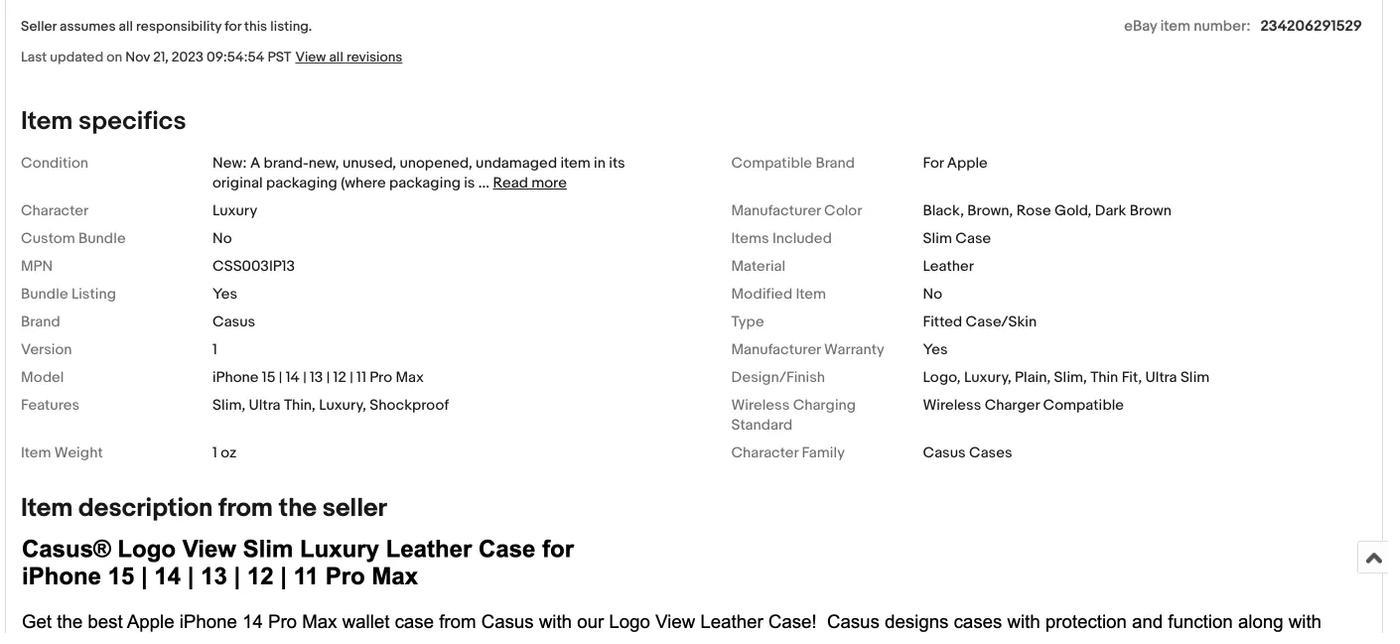 Task type: describe. For each thing, give the bounding box(es) containing it.
0 horizontal spatial compatible
[[731, 154, 812, 172]]

plain,
[[1015, 369, 1051, 387]]

fitted
[[923, 313, 963, 331]]

no for modified item
[[923, 285, 943, 303]]

read more
[[493, 174, 567, 192]]

thin
[[1091, 369, 1118, 387]]

dark
[[1095, 202, 1127, 220]]

view all revisions link
[[291, 48, 403, 66]]

manufacturer for manufacturer color
[[731, 202, 821, 220]]

is
[[464, 174, 475, 192]]

(where
[[341, 174, 386, 192]]

brown
[[1130, 202, 1172, 220]]

thin,
[[284, 397, 316, 415]]

iphone 15 | 14 | 13 | 12 | 11 pro max
[[213, 369, 424, 387]]

last
[[21, 49, 47, 66]]

cases
[[969, 444, 1013, 462]]

slim case
[[923, 230, 991, 248]]

item weight
[[21, 444, 103, 462]]

unopened,
[[400, 154, 472, 172]]

seller
[[21, 18, 56, 35]]

09:54:54
[[207, 49, 265, 66]]

casus for casus cases
[[923, 444, 966, 462]]

read more button
[[493, 174, 567, 192]]

234206291529
[[1261, 17, 1362, 35]]

brand-
[[264, 154, 309, 172]]

max
[[396, 369, 424, 387]]

shockproof
[[370, 397, 449, 415]]

yes for manufacturer warranty
[[923, 341, 948, 359]]

bundle listing
[[21, 285, 116, 303]]

item description from the seller
[[21, 493, 387, 524]]

manufacturer for manufacturer warranty
[[731, 341, 821, 359]]

custom
[[21, 230, 75, 248]]

unused,
[[343, 154, 396, 172]]

responsibility
[[136, 18, 222, 35]]

fitted case/skin
[[923, 313, 1037, 331]]

0 horizontal spatial brand
[[21, 313, 60, 331]]

oz
[[221, 444, 237, 462]]

for
[[923, 154, 944, 172]]

0 horizontal spatial slim
[[923, 230, 952, 248]]

more
[[532, 174, 567, 192]]

compatible brand
[[731, 154, 855, 172]]

1 horizontal spatial brand
[[816, 154, 855, 172]]

condition
[[21, 154, 88, 172]]

case/skin
[[966, 313, 1037, 331]]

description
[[79, 493, 213, 524]]

1 vertical spatial slim,
[[213, 397, 246, 415]]

new,
[[309, 154, 339, 172]]

items
[[731, 230, 769, 248]]

item for item specifics
[[21, 106, 73, 137]]

standard
[[731, 416, 793, 434]]

1 horizontal spatial slim
[[1181, 369, 1210, 387]]

model
[[21, 369, 64, 387]]

its
[[609, 154, 625, 172]]

0 vertical spatial luxury,
[[964, 369, 1012, 387]]

21,
[[153, 49, 168, 66]]

...
[[478, 174, 490, 192]]

black,
[[923, 202, 964, 220]]

seller assumes all responsibility for this listing.
[[21, 18, 312, 35]]

item for item description from the seller
[[21, 493, 73, 524]]

included
[[773, 230, 832, 248]]

css003ip13
[[213, 258, 295, 275]]

new: a brand-new, unused, unopened, undamaged item in its original packaging (where packaging is ...
[[213, 154, 625, 192]]

12
[[333, 369, 346, 387]]

ebay
[[1124, 17, 1157, 35]]

casus for casus
[[213, 313, 255, 331]]

1 vertical spatial luxury,
[[319, 397, 366, 415]]

view
[[295, 49, 326, 66]]

pst
[[268, 49, 291, 66]]

1 horizontal spatial item
[[1161, 17, 1191, 35]]

1 horizontal spatial slim,
[[1054, 369, 1087, 387]]

iphone
[[213, 369, 259, 387]]

1 | from the left
[[279, 369, 282, 387]]

leather
[[923, 258, 974, 275]]

1 vertical spatial all
[[329, 49, 343, 66]]

design/finish
[[731, 369, 825, 387]]

character for character
[[21, 202, 89, 220]]

rose
[[1017, 202, 1051, 220]]

manufacturer color
[[731, 202, 862, 220]]

a
[[250, 154, 260, 172]]

1 packaging from the left
[[266, 174, 337, 192]]

listing.
[[270, 18, 312, 35]]

listing
[[71, 285, 116, 303]]

item specifics
[[21, 106, 186, 137]]

luxury
[[213, 202, 257, 220]]

1 for 1 oz
[[213, 444, 217, 462]]

1 vertical spatial bundle
[[21, 285, 68, 303]]

wireless for wireless charger compatible
[[923, 397, 981, 415]]

mpn
[[21, 258, 53, 275]]

material
[[731, 258, 786, 275]]

fit,
[[1122, 369, 1142, 387]]



Task type: locate. For each thing, give the bounding box(es) containing it.
1 vertical spatial item
[[561, 154, 591, 172]]

compatible down "logo, luxury, plain, slim, thin fit, ultra slim"
[[1043, 397, 1124, 415]]

1 left oz at the bottom left of page
[[213, 444, 217, 462]]

warranty
[[824, 341, 885, 359]]

brand up color
[[816, 154, 855, 172]]

| right 15
[[279, 369, 282, 387]]

item left weight
[[21, 444, 51, 462]]

1 for 1
[[213, 341, 217, 359]]

number:
[[1194, 17, 1251, 35]]

from
[[219, 493, 273, 524]]

slim,
[[1054, 369, 1087, 387], [213, 397, 246, 415]]

no down luxury
[[213, 230, 232, 248]]

all up on on the left
[[119, 18, 133, 35]]

casus left cases
[[923, 444, 966, 462]]

0 vertical spatial character
[[21, 202, 89, 220]]

1 vertical spatial no
[[923, 285, 943, 303]]

0 vertical spatial ultra
[[1146, 369, 1177, 387]]

1 vertical spatial character
[[731, 444, 799, 462]]

0 horizontal spatial character
[[21, 202, 89, 220]]

ultra
[[1146, 369, 1177, 387], [249, 397, 281, 415]]

manufacturer up design/finish
[[731, 341, 821, 359]]

1 horizontal spatial packaging
[[389, 174, 461, 192]]

1 manufacturer from the top
[[731, 202, 821, 220]]

0 horizontal spatial casus
[[213, 313, 255, 331]]

0 vertical spatial bundle
[[78, 230, 126, 248]]

modified
[[731, 285, 793, 303]]

custom bundle
[[21, 230, 126, 248]]

packaging down unopened,
[[389, 174, 461, 192]]

compatible up manufacturer color
[[731, 154, 812, 172]]

manufacturer warranty
[[731, 341, 885, 359]]

wireless down 'logo,'
[[923, 397, 981, 415]]

items included
[[731, 230, 832, 248]]

1 vertical spatial manufacturer
[[731, 341, 821, 359]]

luxury, down "12"
[[319, 397, 366, 415]]

item up the "condition"
[[21, 106, 73, 137]]

1 vertical spatial compatible
[[1043, 397, 1124, 415]]

wireless for wireless charging standard
[[731, 397, 790, 415]]

packaging
[[266, 174, 337, 192], [389, 174, 461, 192]]

0 vertical spatial slim,
[[1054, 369, 1087, 387]]

15
[[262, 369, 276, 387]]

1 1 from the top
[[213, 341, 217, 359]]

character up custom
[[21, 202, 89, 220]]

1 vertical spatial ultra
[[249, 397, 281, 415]]

1 wireless from the left
[[731, 397, 790, 415]]

0 vertical spatial compatible
[[731, 154, 812, 172]]

0 vertical spatial all
[[119, 18, 133, 35]]

casus cases
[[923, 444, 1013, 462]]

0 vertical spatial yes
[[213, 285, 238, 303]]

all right view
[[329, 49, 343, 66]]

0 horizontal spatial item
[[561, 154, 591, 172]]

all
[[119, 18, 133, 35], [329, 49, 343, 66]]

0 vertical spatial casus
[[213, 313, 255, 331]]

item inside new: a brand-new, unused, unopened, undamaged item in its original packaging (where packaging is ...
[[561, 154, 591, 172]]

0 vertical spatial slim
[[923, 230, 952, 248]]

charging
[[793, 397, 856, 415]]

assumes
[[60, 18, 116, 35]]

2 packaging from the left
[[389, 174, 461, 192]]

0 vertical spatial item
[[1161, 17, 1191, 35]]

1 vertical spatial slim
[[1181, 369, 1210, 387]]

0 horizontal spatial yes
[[213, 285, 238, 303]]

| left 13 at the left of the page
[[303, 369, 306, 387]]

character for character family
[[731, 444, 799, 462]]

for
[[225, 18, 241, 35]]

features
[[21, 397, 80, 415]]

1 vertical spatial casus
[[923, 444, 966, 462]]

no up fitted
[[923, 285, 943, 303]]

undamaged
[[476, 154, 557, 172]]

13
[[310, 369, 323, 387]]

|
[[279, 369, 282, 387], [303, 369, 306, 387], [326, 369, 330, 387], [350, 369, 353, 387]]

yes down the css003ip13
[[213, 285, 238, 303]]

0 vertical spatial brand
[[816, 154, 855, 172]]

2 1 from the top
[[213, 444, 217, 462]]

bundle down mpn
[[21, 285, 68, 303]]

2 manufacturer from the top
[[731, 341, 821, 359]]

color
[[824, 202, 862, 220]]

family
[[802, 444, 845, 462]]

1 horizontal spatial yes
[[923, 341, 948, 359]]

modified item
[[731, 285, 826, 303]]

0 horizontal spatial ultra
[[249, 397, 281, 415]]

character family
[[731, 444, 845, 462]]

type
[[731, 313, 764, 331]]

this
[[244, 18, 267, 35]]

slim down black,
[[923, 230, 952, 248]]

black, brown, rose gold, dark brown
[[923, 202, 1172, 220]]

1 horizontal spatial all
[[329, 49, 343, 66]]

nov
[[125, 49, 150, 66]]

logo, luxury, plain, slim, thin fit, ultra slim
[[923, 369, 1210, 387]]

on
[[107, 49, 122, 66]]

0 horizontal spatial packaging
[[266, 174, 337, 192]]

slim, left the thin
[[1054, 369, 1087, 387]]

1 horizontal spatial casus
[[923, 444, 966, 462]]

new:
[[213, 154, 247, 172]]

item for item weight
[[21, 444, 51, 462]]

slim, down iphone
[[213, 397, 246, 415]]

| left the 11 in the left bottom of the page
[[350, 369, 353, 387]]

slim right fit,
[[1181, 369, 1210, 387]]

luxury, up charger on the bottom of the page
[[964, 369, 1012, 387]]

14
[[286, 369, 300, 387]]

updated
[[50, 49, 103, 66]]

0 vertical spatial manufacturer
[[731, 202, 821, 220]]

item right modified
[[796, 285, 826, 303]]

no for custom bundle
[[213, 230, 232, 248]]

0 vertical spatial 1
[[213, 341, 217, 359]]

gold,
[[1055, 202, 1092, 220]]

yes
[[213, 285, 238, 303], [923, 341, 948, 359]]

original
[[213, 174, 263, 192]]

1 oz
[[213, 444, 237, 462]]

wireless inside wireless charging standard
[[731, 397, 790, 415]]

1 horizontal spatial no
[[923, 285, 943, 303]]

manufacturer
[[731, 202, 821, 220], [731, 341, 821, 359]]

0 horizontal spatial no
[[213, 230, 232, 248]]

ultra right fit,
[[1146, 369, 1177, 387]]

2 wireless from the left
[[923, 397, 981, 415]]

yes for bundle listing
[[213, 285, 238, 303]]

item right ebay
[[1161, 17, 1191, 35]]

brand up version
[[21, 313, 60, 331]]

pro
[[370, 369, 392, 387]]

1 vertical spatial yes
[[923, 341, 948, 359]]

wireless
[[731, 397, 790, 415], [923, 397, 981, 415]]

11
[[356, 369, 366, 387]]

packaging down brand-
[[266, 174, 337, 192]]

ultra down 15
[[249, 397, 281, 415]]

0 horizontal spatial slim,
[[213, 397, 246, 415]]

item left "in" in the left top of the page
[[561, 154, 591, 172]]

read
[[493, 174, 528, 192]]

case
[[956, 230, 991, 248]]

| left "12"
[[326, 369, 330, 387]]

revisions
[[347, 49, 403, 66]]

specifics
[[79, 106, 186, 137]]

bundle
[[78, 230, 126, 248], [21, 285, 68, 303]]

4 | from the left
[[350, 369, 353, 387]]

0 horizontal spatial all
[[119, 18, 133, 35]]

for apple
[[923, 154, 988, 172]]

version
[[21, 341, 72, 359]]

wireless charging standard
[[731, 397, 856, 434]]

1 horizontal spatial ultra
[[1146, 369, 1177, 387]]

2023
[[172, 49, 203, 66]]

character
[[21, 202, 89, 220], [731, 444, 799, 462]]

1 horizontal spatial wireless
[[923, 397, 981, 415]]

3 | from the left
[[326, 369, 330, 387]]

yes up 'logo,'
[[923, 341, 948, 359]]

wireless up standard
[[731, 397, 790, 415]]

ebay item number: 234206291529
[[1124, 17, 1362, 35]]

2 | from the left
[[303, 369, 306, 387]]

last updated on nov 21, 2023 09:54:54 pst view all revisions
[[21, 49, 403, 66]]

no
[[213, 230, 232, 248], [923, 285, 943, 303]]

1 horizontal spatial compatible
[[1043, 397, 1124, 415]]

manufacturer up items included
[[731, 202, 821, 220]]

item down item weight
[[21, 493, 73, 524]]

compatible
[[731, 154, 812, 172], [1043, 397, 1124, 415]]

1 horizontal spatial character
[[731, 444, 799, 462]]

apple
[[947, 154, 988, 172]]

1 vertical spatial 1
[[213, 444, 217, 462]]

character down standard
[[731, 444, 799, 462]]

bundle right custom
[[78, 230, 126, 248]]

1 horizontal spatial luxury,
[[964, 369, 1012, 387]]

0 horizontal spatial bundle
[[21, 285, 68, 303]]

1 up iphone
[[213, 341, 217, 359]]

casus up iphone
[[213, 313, 255, 331]]

item
[[1161, 17, 1191, 35], [561, 154, 591, 172]]

charger
[[985, 397, 1040, 415]]

slim
[[923, 230, 952, 248], [1181, 369, 1210, 387]]

1 horizontal spatial bundle
[[78, 230, 126, 248]]

0 horizontal spatial wireless
[[731, 397, 790, 415]]

logo,
[[923, 369, 961, 387]]

0 horizontal spatial luxury,
[[319, 397, 366, 415]]

wireless charger compatible
[[923, 397, 1124, 415]]

slim, ultra thin, luxury, shockproof
[[213, 397, 449, 415]]

0 vertical spatial no
[[213, 230, 232, 248]]

seller
[[322, 493, 387, 524]]

1 vertical spatial brand
[[21, 313, 60, 331]]

weight
[[54, 444, 103, 462]]



Task type: vqa. For each thing, say whether or not it's contained in the screenshot.


